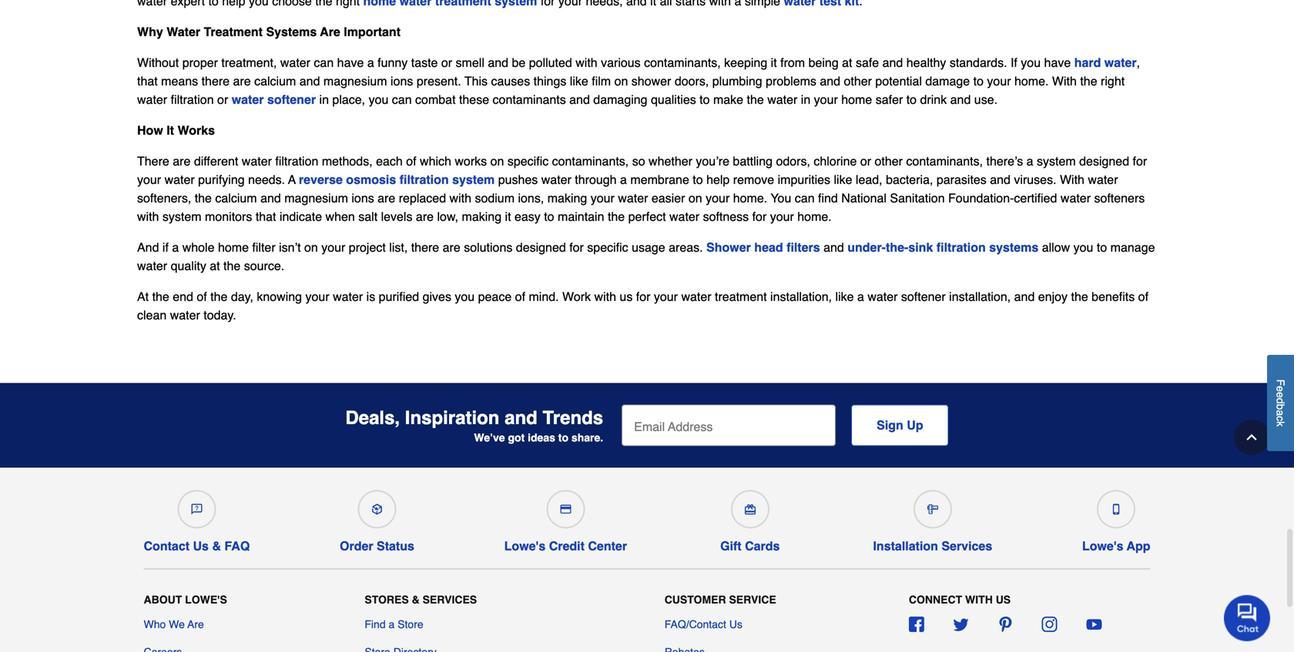 Task type: describe. For each thing, give the bounding box(es) containing it.
bacteria,
[[886, 173, 933, 187]]

of left mind.
[[515, 290, 525, 304]]

find
[[365, 619, 386, 631]]

with down softeners,
[[137, 210, 159, 224]]

f e e d b a c k button
[[1267, 355, 1294, 452]]

important
[[344, 25, 401, 39]]

1 have from the left
[[337, 56, 364, 70]]

or inside there are different water filtration methods, each of which works on specific contaminants, so whether you're battling odors, chlorine or other contaminants, there's a system designed for your water purifying needs. a
[[860, 154, 871, 169]]

viruses.
[[1014, 173, 1057, 187]]

the-
[[886, 241, 909, 255]]

to inside the deals, inspiration and trends we've got ideas to share.
[[558, 432, 569, 444]]

help
[[707, 173, 730, 187]]

system inside there are different water filtration methods, each of which works on specific contaminants, so whether you're battling odors, chlorine or other contaminants, there's a system designed for your water purifying needs. a
[[1037, 154, 1076, 169]]

specific inside there are different water filtration methods, each of which works on specific contaminants, so whether you're battling odors, chlorine or other contaminants, there's a system designed for your water purifying needs. a
[[508, 154, 549, 169]]

water
[[167, 25, 200, 39]]

there
[[137, 154, 169, 169]]

filters
[[787, 241, 820, 255]]

who we are
[[144, 619, 204, 631]]

water left is
[[333, 290, 363, 304]]

use.
[[974, 93, 998, 107]]

for inside there are different water filtration methods, each of which works on specific contaminants, so whether you're battling odors, chlorine or other contaminants, there's a system designed for your water purifying needs. a
[[1133, 154, 1147, 169]]

and up potential at the right of the page
[[883, 56, 903, 70]]

0 vertical spatial are
[[320, 25, 340, 39]]

water up the perfect
[[618, 191, 648, 205]]

be
[[512, 56, 526, 70]]

hard
[[1074, 56, 1101, 70]]

of inside there are different water filtration methods, each of which works on specific contaminants, so whether you're battling odors, chlorine or other contaminants, there's a system designed for your water purifying needs. a
[[406, 154, 416, 169]]

to inside allow you to manage water quality at the source.
[[1097, 241, 1107, 255]]

knowing
[[257, 290, 302, 304]]

0 vertical spatial or
[[441, 56, 452, 70]]

are down replaced
[[416, 210, 434, 224]]

chevron up image
[[1244, 430, 1260, 445]]

mobile image
[[1111, 504, 1122, 515]]

credit
[[549, 539, 585, 554]]

chat invite button image
[[1224, 595, 1271, 642]]

to left help
[[693, 173, 703, 187]]

sodium
[[475, 191, 515, 205]]

a left funny
[[367, 56, 374, 70]]

the right "at"
[[152, 290, 169, 304]]

the left the perfect
[[608, 210, 625, 224]]

1 e from the top
[[1275, 386, 1287, 392]]

pickup image
[[372, 504, 382, 515]]

if
[[1011, 56, 1018, 70]]

cards
[[745, 539, 780, 554]]

status
[[377, 539, 414, 554]]

0 vertical spatial services
[[942, 539, 992, 554]]

on inside there are different water filtration methods, each of which works on specific contaminants, so whether you're battling odors, chlorine or other contaminants, there's a system designed for your water purifying needs. a
[[490, 154, 504, 169]]

0 vertical spatial can
[[314, 56, 334, 70]]

allow
[[1042, 241, 1070, 255]]

your down you
[[770, 210, 794, 224]]

for inside pushes water through a membrane to help remove impurities like lead, bacteria, parasites and viruses. with water softeners, the calcium and magnesium ions are replaced with sodium ions, making your water easier on your home. you can find national sanitation foundation-certified water softeners with system monitors that indicate when salt levels are low, making it easy to maintain the perfect water softness for your home.
[[752, 210, 767, 224]]

and
[[137, 241, 159, 255]]

why
[[137, 25, 163, 39]]

reverse osmosis filtration system link
[[299, 173, 495, 187]]

why water treatment systems are important
[[137, 25, 401, 39]]

how
[[137, 123, 163, 138]]

credit card image
[[560, 504, 571, 515]]

your down being
[[814, 93, 838, 107]]

maintain
[[558, 210, 604, 224]]

are inside who we are link
[[188, 619, 204, 631]]

on inside pushes water through a membrane to help remove impurities like lead, bacteria, parasites and viruses. with water softeners, the calcium and magnesium ions are replaced with sodium ions, making your water easier on your home. you can find national sanitation foundation-certified water softeners with system monitors that indicate when salt levels are low, making it easy to maintain the perfect water softness for your home.
[[689, 191, 702, 205]]

you
[[771, 191, 791, 205]]

lowe's for lowe's app
[[1082, 539, 1124, 554]]

indicate
[[280, 210, 322, 224]]

store
[[398, 619, 423, 631]]

water up softeners,
[[165, 173, 195, 187]]

and up water softener link
[[300, 74, 320, 88]]

softener inside at the end of the day, knowing your water is purified gives you peace of mind. work with us for your water treatment installation, like a water softener installation, and enjoy the benefits of clean water today.
[[901, 290, 946, 304]]

to right 'easy'
[[544, 210, 554, 224]]

2 in from the left
[[801, 93, 811, 107]]

works
[[178, 123, 215, 138]]

to down 'doors,'
[[700, 93, 710, 107]]

0 horizontal spatial services
[[423, 594, 477, 606]]

water up needs. on the top of page
[[242, 154, 272, 169]]

monitors
[[205, 210, 252, 224]]

order status link
[[340, 484, 414, 554]]

softness
[[703, 210, 749, 224]]

and inside the deals, inspiration and trends we've got ideas to share.
[[505, 407, 538, 429]]

with up the film
[[576, 56, 598, 70]]

the inside the , that means there are calcium and magnesium ions present. this causes things like film on shower doors, plumbing problems and other potential damage to your home. with the right water filtration or
[[1080, 74, 1098, 88]]

1 vertical spatial &
[[412, 594, 420, 606]]

us for contact
[[193, 539, 209, 554]]

deals, inspiration and trends we've got ideas to share.
[[345, 407, 603, 444]]

water right certified
[[1061, 191, 1091, 205]]

shower
[[707, 241, 751, 255]]

water down "the-"
[[868, 290, 898, 304]]

about lowe's
[[144, 594, 227, 606]]

water down easier on the right top of page
[[669, 210, 700, 224]]

treatment,
[[221, 56, 277, 70]]

gift card image
[[745, 504, 756, 515]]

water down "systems"
[[280, 56, 310, 70]]

0 vertical spatial at
[[842, 56, 852, 70]]

water left the treatment
[[681, 290, 712, 304]]

2 installation, from the left
[[949, 290, 1011, 304]]

purified
[[379, 290, 419, 304]]

got
[[508, 432, 525, 444]]

you're
[[696, 154, 730, 169]]

whole
[[182, 241, 215, 255]]

and left be
[[488, 56, 508, 70]]

for down 'maintain'
[[569, 241, 584, 255]]

under-the-sink filtration systems link
[[848, 241, 1039, 255]]

lowe's app link
[[1082, 484, 1151, 554]]

problems
[[766, 74, 817, 88]]

isn't
[[279, 241, 301, 255]]

filtration right sink
[[937, 241, 986, 255]]

softeners
[[1094, 191, 1145, 205]]

designed inside there are different water filtration methods, each of which works on specific contaminants, so whether you're battling odors, chlorine or other contaminants, there's a system designed for your water purifying needs. a
[[1079, 154, 1129, 169]]

can inside pushes water through a membrane to help remove impurities like lead, bacteria, parasites and viruses. with water softeners, the calcium and magnesium ions are replaced with sodium ions, making your water easier on your home. you can find national sanitation foundation-certified water softeners with system monitors that indicate when salt levels are low, making it easy to maintain the perfect water softness for your home.
[[795, 191, 815, 205]]

which
[[420, 154, 451, 169]]

2 horizontal spatial contaminants,
[[906, 154, 983, 169]]

instagram image
[[1042, 617, 1058, 633]]

means
[[161, 74, 198, 88]]

calcium inside the , that means there are calcium and magnesium ions present. this causes things like film on shower doors, plumbing problems and other potential damage to your home. with the right water filtration or
[[254, 74, 296, 88]]

facebook image
[[909, 617, 924, 633]]

with inside at the end of the day, knowing your water is purified gives you peace of mind. work with us for your water treatment installation, like a water softener installation, and enjoy the benefits of clean water today.
[[594, 290, 616, 304]]

it
[[167, 123, 174, 138]]

youtube image
[[1087, 617, 1102, 633]]

this
[[465, 74, 488, 88]]

customer service
[[665, 594, 776, 606]]

your right us
[[654, 290, 678, 304]]

water up "right"
[[1105, 56, 1137, 70]]

a inside pushes water through a membrane to help remove impurities like lead, bacteria, parasites and viruses. with water softeners, the calcium and magnesium ions are replaced with sodium ions, making your water easier on your home. you can find national sanitation foundation-certified water softeners with system monitors that indicate when salt levels are low, making it easy to maintain the perfect water softness for your home.
[[620, 173, 627, 187]]

and if a whole home filter isn't on your project list, there are solutions designed for specific usage areas. shower head filters and under-the-sink filtration systems
[[137, 241, 1039, 255]]

sign up
[[877, 419, 923, 433]]

water inside allow you to manage water quality at the source.
[[137, 259, 167, 273]]

combat
[[415, 93, 456, 107]]

and down damage
[[950, 93, 971, 107]]

1 vertical spatial specific
[[587, 241, 628, 255]]

faq/contact us link
[[665, 617, 743, 633]]

1 vertical spatial can
[[392, 93, 412, 107]]

and right filters
[[824, 241, 844, 255]]

proper
[[182, 56, 218, 70]]

the up today.
[[210, 290, 228, 304]]

water down the treatment,
[[232, 93, 264, 107]]

odors,
[[776, 154, 810, 169]]

the down purifying
[[195, 191, 212, 205]]

on inside the , that means there are calcium and magnesium ions present. this causes things like film on shower doors, plumbing problems and other potential damage to your home. with the right water filtration or
[[614, 74, 628, 88]]

is
[[366, 290, 375, 304]]

find a store
[[365, 619, 423, 631]]

calcium inside pushes water through a membrane to help remove impurities like lead, bacteria, parasites and viruses. with water softeners, the calcium and magnesium ions are replaced with sodium ions, making your water easier on your home. you can find national sanitation foundation-certified water softeners with system monitors that indicate when salt levels are low, making it easy to maintain the perfect water softness for your home.
[[215, 191, 257, 205]]

2 e from the top
[[1275, 392, 1287, 398]]

gift cards
[[720, 539, 780, 554]]

water up softeners
[[1088, 173, 1118, 187]]

remove
[[733, 173, 774, 187]]

with up low, at the left top of the page
[[450, 191, 471, 205]]

center
[[588, 539, 627, 554]]

0 vertical spatial &
[[212, 539, 221, 554]]

contaminants
[[493, 93, 566, 107]]

it inside pushes water through a membrane to help remove impurities like lead, bacteria, parasites and viruses. with water softeners, the calcium and magnesium ions are replaced with sodium ions, making your water easier on your home. you can find national sanitation foundation-certified water softeners with system monitors that indicate when salt levels are low, making it easy to maintain the perfect water softness for your home.
[[505, 210, 511, 224]]

0 horizontal spatial contaminants,
[[552, 154, 629, 169]]

head
[[754, 241, 783, 255]]

twitter image
[[953, 617, 969, 633]]

make
[[713, 93, 744, 107]]

the right the enjoy
[[1071, 290, 1088, 304]]

system inside pushes water through a membrane to help remove impurities like lead, bacteria, parasites and viruses. with water softeners, the calcium and magnesium ions are replaced with sodium ions, making your water easier on your home. you can find national sanitation foundation-certified water softeners with system monitors that indicate when salt levels are low, making it easy to maintain the perfect water softness for your home.
[[162, 210, 202, 224]]

right
[[1101, 74, 1125, 88]]

water inside the , that means there are calcium and magnesium ions present. this causes things like film on shower doors, plumbing problems and other potential damage to your home. with the right water filtration or
[[137, 93, 167, 107]]

stores & services
[[365, 594, 477, 606]]

b
[[1275, 404, 1287, 410]]

you right "place,"
[[369, 93, 389, 107]]

if
[[162, 241, 169, 255]]

from
[[781, 56, 805, 70]]

on right isn't
[[304, 241, 318, 255]]

present.
[[417, 74, 461, 88]]

customer care image
[[191, 504, 202, 515]]

damage
[[926, 74, 970, 88]]

contact us & faq link
[[144, 484, 250, 554]]

these
[[459, 93, 489, 107]]

with inside pushes water through a membrane to help remove impurities like lead, bacteria, parasites and viruses. with water softeners, the calcium and magnesium ions are replaced with sodium ions, making your water easier on your home. you can find national sanitation foundation-certified water softeners with system monitors that indicate when salt levels are low, making it easy to maintain the perfect water softness for your home.
[[1060, 173, 1085, 187]]

scroll to top element
[[1234, 420, 1270, 455]]

hard water link
[[1074, 56, 1137, 70]]



Task type: vqa. For each thing, say whether or not it's contained in the screenshot.
the right Services
yes



Task type: locate. For each thing, give the bounding box(es) containing it.
0 horizontal spatial have
[[337, 56, 364, 70]]

to left "drink" on the right top
[[907, 93, 917, 107]]

systems
[[266, 25, 317, 39]]

contact us & faq
[[144, 539, 250, 554]]

0 horizontal spatial at
[[210, 259, 220, 273]]

making down sodium at the left of page
[[462, 210, 502, 224]]

with right the viruses.
[[1060, 173, 1085, 187]]

1 installation, from the left
[[770, 290, 832, 304]]

0 horizontal spatial making
[[462, 210, 502, 224]]

battling
[[733, 154, 773, 169]]

you right gives
[[455, 290, 475, 304]]

calcium
[[254, 74, 296, 88], [215, 191, 257, 205]]

filtration up replaced
[[400, 173, 449, 187]]

and left damaging
[[569, 93, 590, 107]]

1 horizontal spatial at
[[842, 56, 852, 70]]

filtration inside the , that means there are calcium and magnesium ions present. this causes things like film on shower doors, plumbing problems and other potential damage to your home. with the right water filtration or
[[171, 93, 214, 107]]

or up lead,
[[860, 154, 871, 169]]

water down and
[[137, 259, 167, 273]]

are inside the , that means there are calcium and magnesium ions present. this causes things like film on shower doors, plumbing problems and other potential damage to your home. with the right water filtration or
[[233, 74, 251, 88]]

are up levels
[[378, 191, 395, 205]]

1 in from the left
[[319, 93, 329, 107]]

like left the film
[[570, 74, 588, 88]]

filtration
[[171, 93, 214, 107], [275, 154, 318, 169], [400, 173, 449, 187], [937, 241, 986, 255]]

1 horizontal spatial specific
[[587, 241, 628, 255]]

1 vertical spatial us
[[729, 619, 743, 631]]

0 vertical spatial ions
[[391, 74, 413, 88]]

for inside at the end of the day, knowing your water is purified gives you peace of mind. work with us for your water treatment installation, like a water softener installation, and enjoy the benefits of clean water today.
[[636, 290, 651, 304]]

1 horizontal spatial have
[[1044, 56, 1071, 70]]

1 vertical spatial softener
[[901, 290, 946, 304]]

day,
[[231, 290, 253, 304]]

and inside at the end of the day, knowing your water is purified gives you peace of mind. work with us for your water treatment installation, like a water softener installation, and enjoy the benefits of clean water today.
[[1014, 290, 1035, 304]]

1 horizontal spatial other
[[875, 154, 903, 169]]

0 horizontal spatial home.
[[733, 191, 767, 205]]

water down end
[[170, 308, 200, 323]]

on right easier on the right top of page
[[689, 191, 702, 205]]

0 vertical spatial softener
[[267, 93, 316, 107]]

0 horizontal spatial softener
[[267, 93, 316, 107]]

1 horizontal spatial making
[[548, 191, 587, 205]]

place,
[[332, 93, 365, 107]]

or down proper in the left top of the page
[[217, 93, 228, 107]]

1 vertical spatial that
[[256, 210, 276, 224]]

you inside allow you to manage water quality at the source.
[[1074, 241, 1094, 255]]

enjoy
[[1038, 290, 1068, 304]]

1 horizontal spatial services
[[942, 539, 992, 554]]

home. down the find
[[798, 210, 832, 224]]

your up the use.
[[987, 74, 1011, 88]]

service
[[729, 594, 776, 606]]

gives
[[423, 290, 451, 304]]

0 horizontal spatial in
[[319, 93, 329, 107]]

0 horizontal spatial it
[[505, 210, 511, 224]]

0 horizontal spatial there
[[202, 74, 230, 88]]

lowe's credit center link
[[504, 484, 627, 554]]

you inside at the end of the day, knowing your water is purified gives you peace of mind. work with us for your water treatment installation, like a water softener installation, and enjoy the benefits of clean water today.
[[455, 290, 475, 304]]

the inside allow you to manage water quality at the source.
[[223, 259, 241, 273]]

e
[[1275, 386, 1287, 392], [1275, 392, 1287, 398]]

0 vertical spatial magnesium
[[323, 74, 387, 88]]

find
[[818, 191, 838, 205]]

water down problems
[[767, 93, 798, 107]]

ideas
[[528, 432, 555, 444]]

share.
[[572, 432, 603, 444]]

1 vertical spatial other
[[875, 154, 903, 169]]

0 horizontal spatial or
[[217, 93, 228, 107]]

can up "place,"
[[314, 56, 334, 70]]

1 horizontal spatial installation,
[[949, 290, 1011, 304]]

benefits
[[1092, 290, 1135, 304]]

1 horizontal spatial lowe's
[[504, 539, 546, 554]]

a right find
[[389, 619, 395, 631]]

magnesium inside pushes water through a membrane to help remove impurities like lead, bacteria, parasites and viruses. with water softeners, the calcium and magnesium ions are replaced with sodium ions, making your water easier on your home. you can find national sanitation foundation-certified water softeners with system monitors that indicate when salt levels are low, making it easy to maintain the perfect water softness for your home.
[[284, 191, 348, 205]]

needs.
[[248, 173, 285, 187]]

that down the 'without'
[[137, 74, 158, 88]]

other inside there are different water filtration methods, each of which works on specific contaminants, so whether you're battling odors, chlorine or other contaminants, there's a system designed for your water purifying needs. a
[[875, 154, 903, 169]]

you right if
[[1021, 56, 1041, 70]]

connect with us
[[909, 594, 1011, 606]]

1 horizontal spatial &
[[412, 594, 420, 606]]

peace
[[478, 290, 512, 304]]

end
[[173, 290, 193, 304]]

water
[[280, 56, 310, 70], [1105, 56, 1137, 70], [137, 93, 167, 107], [232, 93, 264, 107], [767, 93, 798, 107], [242, 154, 272, 169], [165, 173, 195, 187], [541, 173, 572, 187], [1088, 173, 1118, 187], [618, 191, 648, 205], [1061, 191, 1091, 205], [669, 210, 700, 224], [137, 259, 167, 273], [333, 290, 363, 304], [681, 290, 712, 304], [868, 290, 898, 304], [170, 308, 200, 323]]

there inside the , that means there are calcium and magnesium ions present. this causes things like film on shower doors, plumbing problems and other potential damage to your home. with the right water filtration or
[[202, 74, 230, 88]]

taste
[[411, 56, 438, 70]]

and down being
[[820, 74, 841, 88]]

1 vertical spatial home
[[218, 241, 249, 255]]

& up store
[[412, 594, 420, 606]]

magnesium up "place,"
[[323, 74, 387, 88]]

1 vertical spatial home.
[[733, 191, 767, 205]]

with inside the , that means there are calcium and magnesium ions present. this causes things like film on shower doors, plumbing problems and other potential damage to your home. with the right water filtration or
[[1052, 74, 1077, 88]]

0 horizontal spatial installation,
[[770, 290, 832, 304]]

causes
[[491, 74, 530, 88]]

2 vertical spatial like
[[836, 290, 854, 304]]

your right knowing
[[305, 290, 329, 304]]

0 vertical spatial system
[[1037, 154, 1076, 169]]

at inside allow you to manage water quality at the source.
[[210, 259, 220, 273]]

low,
[[437, 210, 458, 224]]

at the end of the day, knowing your water is purified gives you peace of mind. work with us for your water treatment installation, like a water softener installation, and enjoy the benefits of clean water today.
[[137, 290, 1149, 323]]

home. down remove
[[733, 191, 767, 205]]

1 horizontal spatial ions
[[391, 74, 413, 88]]

2 horizontal spatial lowe's
[[1082, 539, 1124, 554]]

1 vertical spatial it
[[505, 210, 511, 224]]

0 vertical spatial calcium
[[254, 74, 296, 88]]

lead,
[[856, 173, 883, 187]]

a right if
[[172, 241, 179, 255]]

0 horizontal spatial ions
[[352, 191, 374, 205]]

0 vertical spatial making
[[548, 191, 587, 205]]

things
[[534, 74, 567, 88]]

designed down 'easy'
[[516, 241, 566, 255]]

sign
[[877, 419, 904, 433]]

are right we
[[188, 619, 204, 631]]

about
[[144, 594, 182, 606]]

perfect
[[628, 210, 666, 224]]

sign up form
[[622, 405, 949, 447]]

safe
[[856, 56, 879, 70]]

1 horizontal spatial can
[[392, 93, 412, 107]]

are inside there are different water filtration methods, each of which works on specific contaminants, so whether you're battling odors, chlorine or other contaminants, there's a system designed for your water purifying needs. a
[[173, 154, 191, 169]]

2 horizontal spatial or
[[860, 154, 871, 169]]

1 vertical spatial at
[[210, 259, 220, 273]]

in left "place,"
[[319, 93, 329, 107]]

a inside f e e d b a c k 'button'
[[1275, 410, 1287, 416]]

and down there's
[[990, 173, 1011, 187]]

0 vertical spatial home
[[841, 93, 872, 107]]

1 horizontal spatial in
[[801, 93, 811, 107]]

damaging
[[593, 93, 648, 107]]

magnesium down reverse
[[284, 191, 348, 205]]

0 horizontal spatial &
[[212, 539, 221, 554]]

easier
[[652, 191, 685, 205]]

like inside at the end of the day, knowing your water is purified gives you peace of mind. work with us for your water treatment installation, like a water softener installation, and enjoy the benefits of clean water today.
[[836, 290, 854, 304]]

calcium up monitors
[[215, 191, 257, 205]]

a inside find a store link
[[389, 619, 395, 631]]

for
[[1133, 154, 1147, 169], [752, 210, 767, 224], [569, 241, 584, 255], [636, 290, 651, 304]]

for up shower head filters link
[[752, 210, 767, 224]]

who we are link
[[144, 617, 204, 633]]

0 vertical spatial it
[[771, 56, 777, 70]]

1 vertical spatial designed
[[516, 241, 566, 255]]

installation,
[[770, 290, 832, 304], [949, 290, 1011, 304]]

1 vertical spatial like
[[834, 173, 852, 187]]

k
[[1275, 422, 1287, 427]]

or inside the , that means there are calcium and magnesium ions present. this causes things like film on shower doors, plumbing problems and other potential damage to your home. with the right water filtration or
[[217, 93, 228, 107]]

1 horizontal spatial softener
[[901, 290, 946, 304]]

various
[[601, 56, 641, 70]]

0 horizontal spatial specific
[[508, 154, 549, 169]]

1 horizontal spatial contaminants,
[[644, 56, 721, 70]]

system down softeners,
[[162, 210, 202, 224]]

like inside the , that means there are calcium and magnesium ions present. this causes things like film on shower doors, plumbing problems and other potential damage to your home. with the right water filtration or
[[570, 74, 588, 88]]

solutions
[[464, 241, 513, 255]]

0 vertical spatial that
[[137, 74, 158, 88]]

with left us
[[594, 290, 616, 304]]

f
[[1275, 380, 1287, 386]]

2 horizontal spatial system
[[1037, 154, 1076, 169]]

film
[[592, 74, 611, 88]]

that inside the , that means there are calcium and magnesium ions present. this causes things like film on shower doors, plumbing problems and other potential damage to your home. with the right water filtration or
[[137, 74, 158, 88]]

without proper treatment, water can have a funny taste or smell and be polluted with various contaminants, keeping it from being at safe and healthy standards. if you have hard water
[[137, 56, 1137, 70]]

2 horizontal spatial home.
[[1015, 74, 1049, 88]]

to inside the , that means there are calcium and magnesium ions present. this causes things like film on shower doors, plumbing problems and other potential damage to your home. with the right water filtration or
[[974, 74, 984, 88]]

chlorine
[[814, 154, 857, 169]]

different
[[194, 154, 238, 169]]

a
[[288, 173, 296, 187]]

ions inside the , that means there are calcium and magnesium ions present. this causes things like film on shower doors, plumbing problems and other potential damage to your home. with the right water filtration or
[[391, 74, 413, 88]]

manage
[[1111, 241, 1155, 255]]

1 horizontal spatial or
[[441, 56, 452, 70]]

1 vertical spatial magnesium
[[284, 191, 348, 205]]

for up softeners
[[1133, 154, 1147, 169]]

with
[[965, 594, 993, 606]]

0 vertical spatial home.
[[1015, 74, 1049, 88]]

ions inside pushes water through a membrane to help remove impurities like lead, bacteria, parasites and viruses. with water softeners, the calcium and magnesium ions are replaced with sodium ions, making your water easier on your home. you can find national sanitation foundation-certified water softeners with system monitors that indicate when salt levels are low, making it easy to maintain the perfect water softness for your home.
[[352, 191, 374, 205]]

0 horizontal spatial other
[[844, 74, 872, 88]]

and up 'got'
[[505, 407, 538, 429]]

like down 'chlorine'
[[834, 173, 852, 187]]

0 vertical spatial there
[[202, 74, 230, 88]]

like inside pushes water through a membrane to help remove impurities like lead, bacteria, parasites and viruses. with water softeners, the calcium and magnesium ions are replaced with sodium ions, making your water easier on your home. you can find national sanitation foundation-certified water softeners with system monitors that indicate when salt levels are low, making it easy to maintain the perfect water softness for your home.
[[834, 173, 852, 187]]

are down low, at the left top of the page
[[443, 241, 461, 255]]

of right benefits
[[1138, 290, 1149, 304]]

0 horizontal spatial can
[[314, 56, 334, 70]]

1 horizontal spatial us
[[729, 619, 743, 631]]

a inside at the end of the day, knowing your water is purified gives you peace of mind. work with us for your water treatment installation, like a water softener installation, and enjoy the benefits of clean water today.
[[857, 290, 864, 304]]

project
[[349, 241, 386, 255]]

that inside pushes water through a membrane to help remove impurities like lead, bacteria, parasites and viruses. with water softeners, the calcium and magnesium ions are replaced with sodium ions, making your water easier on your home. you can find national sanitation foundation-certified water softeners with system monitors that indicate when salt levels are low, making it easy to maintain the perfect water softness for your home.
[[256, 210, 276, 224]]

pushes water through a membrane to help remove impurities like lead, bacteria, parasites and viruses. with water softeners, the calcium and magnesium ions are replaced with sodium ions, making your water easier on your home. you can find national sanitation foundation-certified water softeners with system monitors that indicate when salt levels are low, making it easy to maintain the perfect water softness for your home.
[[137, 173, 1145, 224]]

specific left usage
[[587, 241, 628, 255]]

1 vertical spatial are
[[188, 619, 204, 631]]

there
[[202, 74, 230, 88], [411, 241, 439, 255]]

water up the ions,
[[541, 173, 572, 187]]

2 have from the left
[[1044, 56, 1071, 70]]

under-
[[848, 241, 886, 255]]

&
[[212, 539, 221, 554], [412, 594, 420, 606]]

trends
[[543, 407, 603, 429]]

0 vertical spatial like
[[570, 74, 588, 88]]

2 horizontal spatial can
[[795, 191, 815, 205]]

contaminants, up 'doors,'
[[644, 56, 721, 70]]

or up present.
[[441, 56, 452, 70]]

0 vertical spatial specific
[[508, 154, 549, 169]]

lowe's for lowe's credit center
[[504, 539, 546, 554]]

other inside the , that means there are calcium and magnesium ions present. this causes things like film on shower doors, plumbing problems and other potential damage to your home. with the right water filtration or
[[844, 74, 872, 88]]

lowe's up who we are
[[185, 594, 227, 606]]

2 vertical spatial home.
[[798, 210, 832, 224]]

us right contact at the bottom left of page
[[193, 539, 209, 554]]

a inside there are different water filtration methods, each of which works on specific contaminants, so whether you're battling odors, chlorine or other contaminants, there's a system designed for your water purifying needs. a
[[1027, 154, 1034, 169]]

home. down if
[[1015, 74, 1049, 88]]

systems
[[989, 241, 1039, 255]]

1 vertical spatial there
[[411, 241, 439, 255]]

have
[[337, 56, 364, 70], [1044, 56, 1071, 70]]

easy
[[515, 210, 541, 224]]

home. inside the , that means there are calcium and magnesium ions present. this causes things like film on shower doors, plumbing problems and other potential damage to your home. with the right water filtration or
[[1015, 74, 1049, 88]]

your down when
[[321, 241, 345, 255]]

osmosis
[[346, 173, 396, 187]]

the down plumbing
[[747, 93, 764, 107]]

1 vertical spatial with
[[1060, 173, 1085, 187]]

have left hard
[[1044, 56, 1071, 70]]

1 horizontal spatial it
[[771, 56, 777, 70]]

filtration down means in the top left of the page
[[171, 93, 214, 107]]

allow you to manage water quality at the source.
[[137, 241, 1155, 273]]

us for faq/contact
[[729, 619, 743, 631]]

designed up softeners
[[1079, 154, 1129, 169]]

making up 'maintain'
[[548, 191, 587, 205]]

2 vertical spatial system
[[162, 210, 202, 224]]

to down standards.
[[974, 74, 984, 88]]

reverse
[[299, 173, 343, 187]]

a up k
[[1275, 410, 1287, 416]]

specific up pushes
[[508, 154, 549, 169]]

services up connect with us
[[942, 539, 992, 554]]

1 horizontal spatial home
[[841, 93, 872, 107]]

quality
[[171, 259, 206, 273]]

filtration inside there are different water filtration methods, each of which works on specific contaminants, so whether you're battling odors, chlorine or other contaminants, there's a system designed for your water purifying needs. a
[[275, 154, 318, 169]]

Email Address email field
[[622, 405, 836, 447]]

your down help
[[706, 191, 730, 205]]

it left from
[[771, 56, 777, 70]]

1 horizontal spatial there
[[411, 241, 439, 255]]

0 horizontal spatial lowe's
[[185, 594, 227, 606]]

without
[[137, 56, 179, 70]]

services
[[942, 539, 992, 554], [423, 594, 477, 606]]

contact
[[144, 539, 190, 554]]

a
[[367, 56, 374, 70], [1027, 154, 1034, 169], [620, 173, 627, 187], [172, 241, 179, 255], [857, 290, 864, 304], [1275, 410, 1287, 416], [389, 619, 395, 631]]

shower head filters link
[[707, 241, 820, 255]]

system down works
[[452, 173, 495, 187]]

1 vertical spatial system
[[452, 173, 495, 187]]

you right allow
[[1074, 241, 1094, 255]]

a up the viruses.
[[1027, 154, 1034, 169]]

can down impurities
[[795, 191, 815, 205]]

1 horizontal spatial that
[[256, 210, 276, 224]]

e up the b
[[1275, 392, 1287, 398]]

installation services link
[[873, 484, 992, 554]]

dimensions image
[[927, 504, 938, 515]]

reverse osmosis filtration system
[[299, 173, 495, 187]]

of right end
[[197, 290, 207, 304]]

0 vertical spatial us
[[193, 539, 209, 554]]

of right each
[[406, 154, 416, 169]]

0 horizontal spatial that
[[137, 74, 158, 88]]

on down the various
[[614, 74, 628, 88]]

0 horizontal spatial us
[[193, 539, 209, 554]]

for right us
[[636, 290, 651, 304]]

with down hard
[[1052, 74, 1077, 88]]

contaminants, up parasites
[[906, 154, 983, 169]]

safer
[[876, 93, 903, 107]]

installation, down the systems
[[949, 290, 1011, 304]]

water up how
[[137, 93, 167, 107]]

faq/contact
[[665, 619, 726, 631]]

2 vertical spatial can
[[795, 191, 815, 205]]

1 vertical spatial or
[[217, 93, 228, 107]]

your inside there are different water filtration methods, each of which works on specific contaminants, so whether you're battling odors, chlorine or other contaminants, there's a system designed for your water purifying needs. a
[[137, 173, 161, 187]]

are right "systems"
[[320, 25, 340, 39]]

services up store
[[423, 594, 477, 606]]

your down through
[[591, 191, 615, 205]]

on
[[614, 74, 628, 88], [490, 154, 504, 169], [689, 191, 702, 205], [304, 241, 318, 255]]

and down needs. on the top of page
[[260, 191, 281, 205]]

0 vertical spatial with
[[1052, 74, 1077, 88]]

your inside the , that means there are calcium and magnesium ions present. this causes things like film on shower doors, plumbing problems and other potential damage to your home. with the right water filtration or
[[987, 74, 1011, 88]]

you
[[1021, 56, 1041, 70], [369, 93, 389, 107], [1074, 241, 1094, 255], [455, 290, 475, 304]]

0 horizontal spatial home
[[218, 241, 249, 255]]

your down there
[[137, 173, 161, 187]]

system up the viruses.
[[1037, 154, 1076, 169]]

funny
[[378, 56, 408, 70]]

1 vertical spatial making
[[462, 210, 502, 224]]

0 horizontal spatial system
[[162, 210, 202, 224]]

1 horizontal spatial designed
[[1079, 154, 1129, 169]]

pinterest image
[[998, 617, 1013, 633]]

doors,
[[675, 74, 709, 88]]

1 vertical spatial services
[[423, 594, 477, 606]]

0 vertical spatial designed
[[1079, 154, 1129, 169]]

list,
[[389, 241, 408, 255]]

2 vertical spatial or
[[860, 154, 871, 169]]

0 vertical spatial other
[[844, 74, 872, 88]]

qualities
[[651, 93, 696, 107]]

1 vertical spatial calcium
[[215, 191, 257, 205]]

1 horizontal spatial system
[[452, 173, 495, 187]]

magnesium inside the , that means there are calcium and magnesium ions present. this causes things like film on shower doors, plumbing problems and other potential damage to your home. with the right water filtration or
[[323, 74, 387, 88]]

are right there
[[173, 154, 191, 169]]

can left combat
[[392, 93, 412, 107]]

ions up the salt
[[352, 191, 374, 205]]

the left source.
[[223, 259, 241, 273]]

1 horizontal spatial home.
[[798, 210, 832, 224]]

like down under-
[[836, 290, 854, 304]]

mind.
[[529, 290, 559, 304]]



